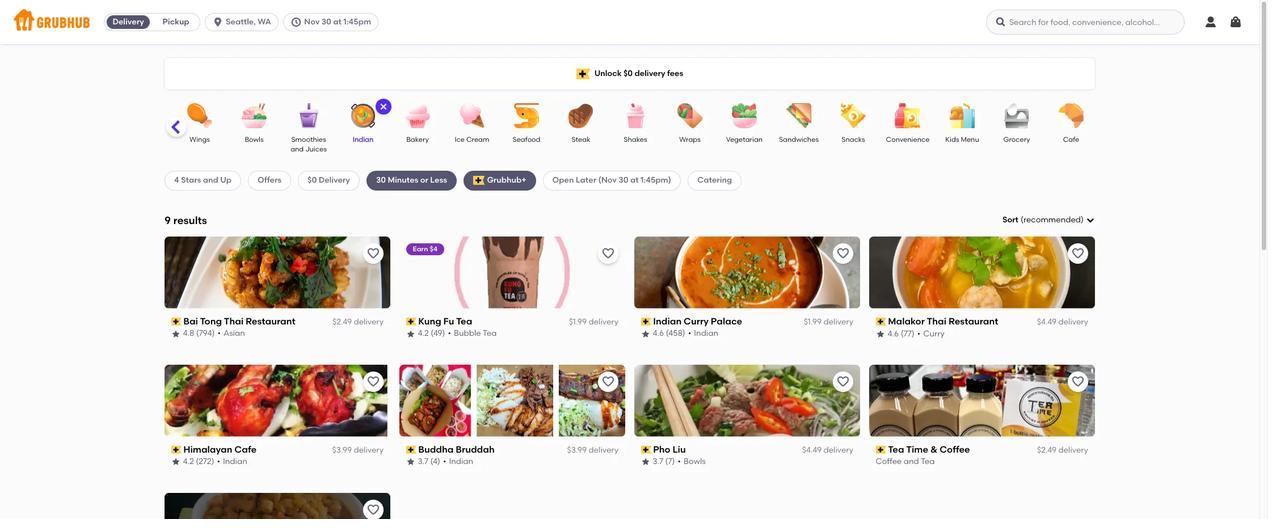 Task type: locate. For each thing, give the bounding box(es) containing it.
1 horizontal spatial 30
[[376, 175, 386, 185]]

0 horizontal spatial $1.99 delivery
[[569, 317, 618, 327]]

ice
[[455, 136, 465, 144]]

seafood
[[513, 136, 540, 144]]

curry for indian
[[684, 316, 709, 327]]

0 vertical spatial cafe
[[1063, 136, 1079, 144]]

0 horizontal spatial 30
[[322, 17, 331, 27]]

and
[[291, 145, 304, 153], [203, 175, 218, 185], [904, 457, 919, 467]]

shakes image
[[616, 103, 655, 128]]

tong
[[200, 316, 222, 327]]

star icon image for indian curry palace
[[641, 329, 650, 338]]

bowls down the "liu"
[[684, 457, 706, 467]]

$1.99
[[569, 317, 587, 327], [804, 317, 822, 327]]

fu
[[444, 316, 454, 327]]

cafe down cafe image
[[1063, 136, 1079, 144]]

0 horizontal spatial delivery
[[113, 17, 144, 27]]

2 horizontal spatial and
[[904, 457, 919, 467]]

grubhub plus flag logo image left unlock
[[576, 68, 590, 79]]

0 horizontal spatial 3.7
[[418, 457, 429, 467]]

grubhub plus flag logo image
[[576, 68, 590, 79], [473, 176, 485, 185]]

0 vertical spatial bowls
[[245, 136, 264, 144]]

pho
[[653, 444, 671, 455]]

1 horizontal spatial $2.49
[[1037, 445, 1056, 455]]

0 horizontal spatial at
[[333, 17, 342, 27]]

curry up (458)
[[684, 316, 709, 327]]

seattle,
[[226, 17, 256, 27]]

• right (4) on the bottom left of the page
[[443, 457, 446, 467]]

0 vertical spatial $0
[[623, 69, 633, 78]]

star icon image left 4.2 (272)
[[171, 458, 180, 467]]

1 vertical spatial $0
[[308, 175, 317, 185]]

delivery for bai tong thai restaurant
[[354, 317, 384, 327]]

svg image inside seattle, wa button
[[212, 16, 224, 28]]

1 horizontal spatial thai
[[927, 316, 947, 327]]

delivery for buddha bruddah
[[589, 445, 618, 455]]

3.7 left (4) on the bottom left of the page
[[418, 457, 429, 467]]

4.2 (49)
[[418, 329, 445, 338]]

save this restaurant button
[[363, 243, 384, 264], [598, 243, 618, 264], [833, 243, 853, 264], [1068, 243, 1088, 264], [363, 371, 384, 392], [598, 371, 618, 392], [833, 371, 853, 392], [1068, 371, 1088, 392], [363, 500, 384, 519]]

0 vertical spatial 4.2
[[418, 329, 429, 338]]

unlock
[[594, 69, 622, 78]]

1 horizontal spatial cafe
[[1063, 136, 1079, 144]]

1 horizontal spatial $3.99
[[567, 445, 587, 455]]

2 4.6 from the left
[[888, 329, 899, 338]]

1 vertical spatial delivery
[[319, 175, 350, 185]]

$3.99 for cafe
[[332, 445, 352, 455]]

• indian for bruddah
[[443, 457, 474, 467]]

$4.49 for malakor thai restaurant
[[1037, 317, 1056, 327]]

thai up "asian"
[[224, 316, 244, 327]]

• down himalayan cafe
[[217, 457, 220, 467]]

buddha
[[419, 444, 454, 455]]

star icon image for kung fu tea
[[406, 329, 415, 338]]

1 horizontal spatial coffee
[[940, 444, 970, 455]]

1 vertical spatial curry
[[924, 329, 945, 338]]

2 3.7 from the left
[[653, 457, 664, 467]]

indian
[[353, 136, 373, 144], [653, 316, 682, 327], [694, 329, 719, 338], [223, 457, 247, 467], [449, 457, 474, 467]]

pho liu logo image
[[634, 365, 860, 437]]

save this restaurant image
[[601, 247, 615, 260], [836, 247, 850, 260], [367, 375, 380, 388], [836, 375, 850, 388], [1071, 375, 1085, 388], [367, 503, 380, 517]]

curry down malakor thai restaurant at the bottom right of the page
[[924, 329, 945, 338]]

pho liu
[[653, 444, 686, 455]]

3.7 left "(7)"
[[653, 457, 664, 467]]

subscription pass image for buddha bruddah
[[406, 446, 416, 454]]

delivery for himalayan cafe
[[354, 445, 384, 455]]

0 horizontal spatial $0
[[308, 175, 317, 185]]

pickup button
[[152, 13, 200, 31]]

3.7 for pho liu
[[653, 457, 664, 467]]

2 horizontal spatial save this restaurant image
[[1071, 247, 1085, 260]]

30 right nov
[[322, 17, 331, 27]]

subscription pass image left indian curry palace
[[641, 318, 651, 326]]

0 horizontal spatial 4.6
[[653, 329, 664, 338]]

1:45pm)
[[641, 175, 671, 185]]

star icon image left 3.7 (7) at the bottom
[[641, 458, 650, 467]]

1 horizontal spatial $1.99
[[804, 317, 822, 327]]

• indian
[[688, 329, 719, 338], [217, 457, 247, 467], [443, 457, 474, 467]]

1 vertical spatial $4.49 delivery
[[802, 445, 853, 455]]

4.2 down kung
[[418, 329, 429, 338]]

and left up
[[203, 175, 218, 185]]

9 results
[[165, 214, 207, 227]]

30 minutes or less
[[376, 175, 447, 185]]

$3.99 delivery
[[332, 445, 384, 455], [567, 445, 618, 455]]

cafe
[[1063, 136, 1079, 144], [235, 444, 257, 455]]

0 horizontal spatial cafe
[[235, 444, 257, 455]]

save this restaurant image
[[367, 247, 380, 260], [1071, 247, 1085, 260], [601, 375, 615, 388]]

$4.49 delivery for pho liu
[[802, 445, 853, 455]]

subscription pass image left bai
[[171, 318, 181, 326]]

• right (49) at the bottom
[[448, 329, 451, 338]]

1 $3.99 from the left
[[332, 445, 352, 455]]

delivery left the pickup
[[113, 17, 144, 27]]

30 inside nov 30 at 1:45pm button
[[322, 17, 331, 27]]

$4.49 for pho liu
[[802, 445, 822, 455]]

$4.49 delivery for malakor thai restaurant
[[1037, 317, 1088, 327]]

Search for food, convenience, alcohol... search field
[[986, 10, 1185, 35]]

)
[[1081, 215, 1084, 225]]

(
[[1021, 215, 1023, 225]]

0 vertical spatial curry
[[684, 316, 709, 327]]

$0 delivery
[[308, 175, 350, 185]]

0 vertical spatial and
[[291, 145, 304, 153]]

• right (77)
[[918, 329, 921, 338]]

earn
[[413, 245, 428, 253]]

soup image
[[125, 103, 165, 128]]

2 horizontal spatial svg image
[[995, 16, 1006, 28]]

$1.99 delivery for kung fu tea
[[569, 317, 618, 327]]

4.6 for malakor thai restaurant
[[888, 329, 899, 338]]

and for coffee and tea
[[904, 457, 919, 467]]

save this restaurant image for restaurant
[[1071, 247, 1085, 260]]

• asian
[[218, 329, 245, 338]]

seafood image
[[507, 103, 546, 128]]

1 horizontal spatial restaurant
[[949, 316, 999, 327]]

smoothies
[[291, 136, 326, 144]]

0 horizontal spatial thai
[[224, 316, 244, 327]]

1 vertical spatial bowls
[[684, 457, 706, 467]]

0 vertical spatial $4.49 delivery
[[1037, 317, 1088, 327]]

0 vertical spatial grubhub plus flag logo image
[[576, 68, 590, 79]]

coffee right &
[[940, 444, 970, 455]]

1 horizontal spatial 4.2
[[418, 329, 429, 338]]

1 3.7 from the left
[[418, 457, 429, 467]]

wraps
[[679, 136, 701, 144]]

1 horizontal spatial • indian
[[443, 457, 474, 467]]

1 vertical spatial $2.49 delivery
[[1037, 445, 1088, 455]]

4.6 left (77)
[[888, 329, 899, 338]]

indian down indian image
[[353, 136, 373, 144]]

• right "(794)"
[[218, 329, 221, 338]]

curry
[[684, 316, 709, 327], [924, 329, 945, 338]]

restaurant down bai tong thai restaurant logo
[[246, 316, 296, 327]]

tea down "tea time & coffee"
[[921, 457, 935, 467]]

4.6 left (458)
[[653, 329, 664, 338]]

subscription pass image left himalayan
[[171, 446, 181, 454]]

tea for and
[[921, 457, 935, 467]]

$0
[[623, 69, 633, 78], [308, 175, 317, 185]]

and down smoothies
[[291, 145, 304, 153]]

kids menu image
[[942, 103, 982, 128]]

1 horizontal spatial $1.99 delivery
[[804, 317, 853, 327]]

1 horizontal spatial $3.99 delivery
[[567, 445, 618, 455]]

himalayan cafe logo image
[[165, 365, 390, 437]]

1 horizontal spatial $4.49 delivery
[[1037, 317, 1088, 327]]

2 vertical spatial and
[[904, 457, 919, 467]]

save this restaurant image for indian curry palace
[[836, 247, 850, 260]]

0 horizontal spatial grubhub plus flag logo image
[[473, 176, 485, 185]]

1 vertical spatial $2.49
[[1037, 445, 1056, 455]]

$2.49 delivery for tea time & coffee
[[1037, 445, 1088, 455]]

star icon image left 4.6 (458)
[[641, 329, 650, 338]]

2 $3.99 from the left
[[567, 445, 587, 455]]

• right (458)
[[688, 329, 692, 338]]

seattle, wa
[[226, 17, 271, 27]]

steak image
[[561, 103, 601, 128]]

30
[[322, 17, 331, 27], [376, 175, 386, 185], [619, 175, 628, 185]]

0 horizontal spatial $2.49 delivery
[[333, 317, 384, 327]]

0 horizontal spatial restaurant
[[246, 316, 296, 327]]

(77)
[[901, 329, 915, 338]]

0 vertical spatial $2.49
[[333, 317, 352, 327]]

thai
[[224, 316, 244, 327], [927, 316, 947, 327]]

0 horizontal spatial svg image
[[290, 16, 302, 28]]

subscription pass image for tea time & coffee
[[876, 446, 886, 454]]

1 $1.99 delivery from the left
[[569, 317, 618, 327]]

grocery image
[[997, 103, 1037, 128]]

• indian for curry
[[688, 329, 719, 338]]

grubhub plus flag logo image for unlock $0 delivery fees
[[576, 68, 590, 79]]

star icon image left the 4.8
[[171, 329, 180, 338]]

star icon image
[[171, 329, 180, 338], [406, 329, 415, 338], [641, 329, 650, 338], [876, 329, 885, 338], [171, 458, 180, 467], [406, 458, 415, 467], [641, 458, 650, 467]]

steak
[[572, 136, 590, 144]]

grubhub plus flag logo image for grubhub+
[[473, 176, 485, 185]]

1 horizontal spatial and
[[291, 145, 304, 153]]

and down 'time'
[[904, 457, 919, 467]]

&
[[931, 444, 938, 455]]

0 horizontal spatial $4.49
[[802, 445, 822, 455]]

30 right (nov
[[619, 175, 628, 185]]

0 vertical spatial delivery
[[113, 17, 144, 27]]

bowls image
[[234, 103, 274, 128]]

$4.49 delivery
[[1037, 317, 1088, 327], [802, 445, 853, 455]]

at
[[333, 17, 342, 27], [630, 175, 639, 185]]

thai up • curry
[[927, 316, 947, 327]]

0 horizontal spatial save this restaurant image
[[367, 247, 380, 260]]

$0 right unlock
[[623, 69, 633, 78]]

indian down indian curry palace
[[694, 329, 719, 338]]

delivery inside the delivery button
[[113, 17, 144, 27]]

$2.49 delivery
[[333, 317, 384, 327], [1037, 445, 1088, 455]]

0 horizontal spatial $3.99 delivery
[[332, 445, 384, 455]]

indian down buddha bruddah
[[449, 457, 474, 467]]

tea for bubble
[[483, 329, 497, 338]]

subscription pass image
[[406, 318, 416, 326], [641, 318, 651, 326], [406, 446, 416, 454], [641, 446, 651, 454], [876, 446, 886, 454]]

indian curry palace logo image
[[634, 236, 860, 309]]

subscription pass image left malakor
[[876, 318, 886, 326]]

• for cafe
[[217, 457, 220, 467]]

• indian for cafe
[[217, 457, 247, 467]]

$0 down juices
[[308, 175, 317, 185]]

1 $1.99 from the left
[[569, 317, 587, 327]]

bowls down bowls image on the left top of page
[[245, 136, 264, 144]]

vegetarian image
[[725, 103, 764, 128]]

1 vertical spatial $4.49
[[802, 445, 822, 455]]

save this restaurant button for buddha bruddah
[[598, 371, 618, 392]]

delivery
[[113, 17, 144, 27], [319, 175, 350, 185]]

tea for fu
[[456, 316, 473, 327]]

smoothies and juices image
[[289, 103, 329, 128]]

2 restaurant from the left
[[949, 316, 999, 327]]

• bubble tea
[[448, 329, 497, 338]]

• indian down indian curry palace
[[688, 329, 719, 338]]

1 vertical spatial and
[[203, 175, 218, 185]]

0 horizontal spatial $2.49
[[333, 317, 352, 327]]

4.2
[[418, 329, 429, 338], [183, 457, 194, 467]]

•
[[218, 329, 221, 338], [448, 329, 451, 338], [688, 329, 692, 338], [918, 329, 921, 338], [217, 457, 220, 467], [443, 457, 446, 467], [678, 457, 681, 467]]

svg image inside nov 30 at 1:45pm button
[[290, 16, 302, 28]]

at left "1:45pm)"
[[630, 175, 639, 185]]

30 left 'minutes'
[[376, 175, 386, 185]]

buddha bruddah logo image
[[399, 365, 625, 437]]

delivery button
[[104, 13, 152, 31]]

sort
[[1002, 215, 1018, 225]]

1 horizontal spatial $2.49 delivery
[[1037, 445, 1088, 455]]

1 4.6 from the left
[[653, 329, 664, 338]]

1 vertical spatial grubhub plus flag logo image
[[473, 176, 485, 185]]

None field
[[1002, 214, 1095, 226]]

$1.99 delivery for indian curry palace
[[804, 317, 853, 327]]

seattle, wa button
[[205, 13, 283, 31]]

svg image
[[1204, 15, 1218, 29], [1229, 15, 1243, 29], [212, 16, 224, 28], [1086, 216, 1095, 225]]

4.2 left (272)
[[183, 457, 194, 467]]

save this restaurant image for himalayan cafe
[[367, 375, 380, 388]]

2 $3.99 delivery from the left
[[567, 445, 618, 455]]

kids
[[945, 136, 959, 144]]

• indian down himalayan cafe
[[217, 457, 247, 467]]

subscription pass image up coffee and tea
[[876, 446, 886, 454]]

wings
[[190, 136, 210, 144]]

asian
[[224, 329, 245, 338]]

delivery
[[635, 69, 665, 78], [354, 317, 384, 327], [589, 317, 618, 327], [823, 317, 853, 327], [1058, 317, 1088, 327], [354, 445, 384, 455], [589, 445, 618, 455], [824, 445, 853, 455], [1058, 445, 1088, 455]]

0 horizontal spatial $3.99
[[332, 445, 352, 455]]

smoothies and juices
[[291, 136, 327, 153]]

delivery down juices
[[319, 175, 350, 185]]

1 horizontal spatial delivery
[[319, 175, 350, 185]]

and inside smoothies and juices
[[291, 145, 304, 153]]

at left 1:45pm at left top
[[333, 17, 342, 27]]

star icon image for pho liu
[[641, 458, 650, 467]]

4.6 (458)
[[653, 329, 686, 338]]

1 horizontal spatial grubhub plus flag logo image
[[576, 68, 590, 79]]

restaurant down malakor thai restaurant logo
[[949, 316, 999, 327]]

open later (nov 30 at 1:45pm)
[[552, 175, 671, 185]]

4.8 (794)
[[183, 329, 215, 338]]

0 horizontal spatial 4.2
[[183, 457, 194, 467]]

2 $1.99 delivery from the left
[[804, 317, 853, 327]]

3.7 (7)
[[653, 457, 675, 467]]

2 $1.99 from the left
[[804, 317, 822, 327]]

4.2 for himalayan cafe
[[183, 457, 194, 467]]

1 vertical spatial coffee
[[876, 457, 902, 467]]

tea right bubble
[[483, 329, 497, 338]]

malakor thai restaurant logo image
[[869, 236, 1095, 309]]

• right "(7)"
[[678, 457, 681, 467]]

subscription pass image for bai tong thai restaurant
[[171, 318, 181, 326]]

0 horizontal spatial $4.49 delivery
[[802, 445, 853, 455]]

$2.49
[[333, 317, 352, 327], [1037, 445, 1056, 455]]

tea up bubble
[[456, 316, 473, 327]]

0 vertical spatial at
[[333, 17, 342, 27]]

0 horizontal spatial $1.99
[[569, 317, 587, 327]]

save this restaurant button for pho liu
[[833, 371, 853, 392]]

1 horizontal spatial 3.7
[[653, 457, 664, 467]]

0 horizontal spatial • indian
[[217, 457, 247, 467]]

1 horizontal spatial 4.6
[[888, 329, 899, 338]]

subscription pass image left kung
[[406, 318, 416, 326]]

2 horizontal spatial • indian
[[688, 329, 719, 338]]

coffee down "tea time & coffee"
[[876, 457, 902, 467]]

• indian down buddha bruddah
[[443, 457, 474, 467]]

0 horizontal spatial bowls
[[245, 136, 264, 144]]

4.6
[[653, 329, 664, 338], [888, 329, 899, 338]]

$1.99 delivery
[[569, 317, 618, 327], [804, 317, 853, 327]]

svg image
[[290, 16, 302, 28], [995, 16, 1006, 28], [379, 102, 388, 111]]

grubhub plus flag logo image left grubhub+
[[473, 176, 485, 185]]

bowls
[[245, 136, 264, 144], [684, 457, 706, 467]]

at inside button
[[333, 17, 342, 27]]

star icon image left 4.6 (77)
[[876, 329, 885, 338]]

2 thai from the left
[[927, 316, 947, 327]]

subscription pass image
[[171, 318, 181, 326], [876, 318, 886, 326], [171, 446, 181, 454]]

(4)
[[431, 457, 441, 467]]

1 horizontal spatial curry
[[924, 329, 945, 338]]

subscription pass image left 'buddha'
[[406, 446, 416, 454]]

1 $3.99 delivery from the left
[[332, 445, 384, 455]]

himalayan
[[184, 444, 233, 455]]

0 horizontal spatial curry
[[684, 316, 709, 327]]

0 vertical spatial $2.49 delivery
[[333, 317, 384, 327]]

later
[[576, 175, 596, 185]]

himalayan cafe
[[184, 444, 257, 455]]

0 vertical spatial $4.49
[[1037, 317, 1056, 327]]

pickup
[[163, 17, 189, 27]]

1 horizontal spatial $4.49
[[1037, 317, 1056, 327]]

kids menu
[[945, 136, 979, 144]]

wraps image
[[670, 103, 710, 128]]

subscription pass image for kung fu tea
[[406, 318, 416, 326]]

vegetarian
[[726, 136, 763, 144]]

1 vertical spatial at
[[630, 175, 639, 185]]

indian down himalayan cafe
[[223, 457, 247, 467]]

none field containing sort
[[1002, 214, 1095, 226]]

1 vertical spatial 4.2
[[183, 457, 194, 467]]

star icon image left 4.2 (49)
[[406, 329, 415, 338]]

subscription pass image left pho in the right of the page
[[641, 446, 651, 454]]

kung
[[419, 316, 442, 327]]

3.7 (4)
[[418, 457, 441, 467]]

cafe right himalayan
[[235, 444, 257, 455]]

star icon image left 3.7 (4)
[[406, 458, 415, 467]]



Task type: describe. For each thing, give the bounding box(es) containing it.
1 thai from the left
[[224, 316, 244, 327]]

curry for •
[[924, 329, 945, 338]]

catering
[[697, 175, 732, 185]]

• curry
[[918, 329, 945, 338]]

• for fu
[[448, 329, 451, 338]]

1 horizontal spatial at
[[630, 175, 639, 185]]

indian for himalayan cafe
[[223, 457, 247, 467]]

grocery
[[1003, 136, 1030, 144]]

ice cream
[[455, 136, 489, 144]]

star icon image for buddha bruddah
[[406, 458, 415, 467]]

(458)
[[666, 329, 686, 338]]

$1.99 for tea
[[569, 317, 587, 327]]

bruddah
[[456, 444, 495, 455]]

(7)
[[665, 457, 675, 467]]

palace
[[711, 316, 743, 327]]

cream
[[466, 136, 489, 144]]

wings image
[[180, 103, 220, 128]]

shakes
[[624, 136, 647, 144]]

4.2 for kung fu tea
[[418, 329, 429, 338]]

• for tong
[[218, 329, 221, 338]]

4.2 (272)
[[183, 457, 214, 467]]

save this restaurant button for himalayan cafe
[[363, 371, 384, 392]]

3.7 for buddha bruddah
[[418, 457, 429, 467]]

save this restaurant image for tea time & coffee
[[1071, 375, 1085, 388]]

4 stars and up
[[174, 175, 232, 185]]

• for bruddah
[[443, 457, 446, 467]]

(nov
[[598, 175, 617, 185]]

sandwiches image
[[779, 103, 819, 128]]

1 horizontal spatial bowls
[[684, 457, 706, 467]]

save this restaurant button for bai tong thai restaurant
[[363, 243, 384, 264]]

(794)
[[196, 329, 215, 338]]

(272)
[[196, 457, 214, 467]]

4
[[174, 175, 179, 185]]

star icon image for bai tong thai restaurant
[[171, 329, 180, 338]]

subscription pass image for malakor thai restaurant
[[876, 318, 886, 326]]

save this restaurant button for indian curry palace
[[833, 243, 853, 264]]

or
[[420, 175, 428, 185]]

save this restaurant image for pho liu
[[836, 375, 850, 388]]

indian up 4.6 (458)
[[653, 316, 682, 327]]

ice cream image
[[452, 103, 492, 128]]

2 horizontal spatial 30
[[619, 175, 628, 185]]

convenience
[[886, 136, 930, 144]]

malakor thai restaurant
[[888, 316, 999, 327]]

$3.99 delivery for himalayan cafe
[[332, 445, 384, 455]]

nov 30 at 1:45pm
[[304, 17, 371, 27]]

indian for buddha bruddah
[[449, 457, 474, 467]]

indian for indian curry palace
[[694, 329, 719, 338]]

4.8
[[183, 329, 195, 338]]

$3.99 delivery for buddha bruddah
[[567, 445, 618, 455]]

bakery
[[406, 136, 429, 144]]

$3.99 for bruddah
[[567, 445, 587, 455]]

(49)
[[431, 329, 445, 338]]

nov 30 at 1:45pm button
[[283, 13, 383, 31]]

minutes
[[388, 175, 418, 185]]

kung fu tea
[[419, 316, 473, 327]]

delivery for indian curry palace
[[823, 317, 853, 327]]

• for thai
[[918, 329, 921, 338]]

1 vertical spatial cafe
[[235, 444, 257, 455]]

juices
[[305, 145, 327, 153]]

nov
[[304, 17, 320, 27]]

sandwiches
[[779, 136, 819, 144]]

tea time & coffee logo image
[[869, 365, 1095, 437]]

0 vertical spatial coffee
[[940, 444, 970, 455]]

1 horizontal spatial $0
[[623, 69, 633, 78]]

fees
[[667, 69, 683, 78]]

less
[[430, 175, 447, 185]]

bai tong thai restaurant
[[184, 316, 296, 327]]

wa
[[258, 17, 271, 27]]

star icon image for malakor thai restaurant
[[876, 329, 885, 338]]

save this restaurant button for malakor thai restaurant
[[1068, 243, 1088, 264]]

snacks image
[[833, 103, 873, 128]]

malakor
[[888, 316, 925, 327]]

star icon image for himalayan cafe
[[171, 458, 180, 467]]

offers
[[258, 175, 281, 185]]

results
[[173, 214, 207, 227]]

• bowls
[[678, 457, 706, 467]]

4.6 (77)
[[888, 329, 915, 338]]

snacks
[[842, 136, 865, 144]]

menu
[[961, 136, 979, 144]]

main navigation navigation
[[0, 0, 1260, 44]]

bubble
[[454, 329, 481, 338]]

recommended
[[1023, 215, 1081, 225]]

1 horizontal spatial svg image
[[379, 102, 388, 111]]

1:45pm
[[343, 17, 371, 27]]

stars
[[181, 175, 201, 185]]

$2.49 delivery for bai tong thai restaurant
[[333, 317, 384, 327]]

save this restaurant image for thai
[[367, 247, 380, 260]]

buddha bruddah
[[419, 444, 495, 455]]

convenience image
[[888, 103, 928, 128]]

bakery image
[[398, 103, 437, 128]]

earn $4
[[413, 245, 438, 253]]

delivery for malakor thai restaurant
[[1058, 317, 1088, 327]]

subscription pass image for indian curry palace
[[641, 318, 651, 326]]

$4
[[430, 245, 438, 253]]

coffee and tea
[[876, 457, 935, 467]]

cafe image
[[1051, 103, 1091, 128]]

1 restaurant from the left
[[246, 316, 296, 327]]

indian image
[[343, 103, 383, 128]]

time
[[906, 444, 929, 455]]

$1.99 for palace
[[804, 317, 822, 327]]

tea time & coffee
[[888, 444, 970, 455]]

4.6 for indian curry palace
[[653, 329, 664, 338]]

open
[[552, 175, 574, 185]]

0 horizontal spatial and
[[203, 175, 218, 185]]

1 horizontal spatial save this restaurant image
[[601, 375, 615, 388]]

$2.49 for bai tong thai restaurant
[[333, 317, 352, 327]]

• for curry
[[688, 329, 692, 338]]

bai
[[184, 316, 198, 327]]

delivery for kung fu tea
[[589, 317, 618, 327]]

unlock $0 delivery fees
[[594, 69, 683, 78]]

indian curry palace
[[653, 316, 743, 327]]

save this restaurant button for tea time & coffee
[[1068, 371, 1088, 392]]

subscription pass image for himalayan cafe
[[171, 446, 181, 454]]

0 horizontal spatial coffee
[[876, 457, 902, 467]]

• for liu
[[678, 457, 681, 467]]

up
[[220, 175, 232, 185]]

liu
[[673, 444, 686, 455]]

delivery for tea time & coffee
[[1058, 445, 1088, 455]]

delivery for pho liu
[[824, 445, 853, 455]]

subscription pass image for pho liu
[[641, 446, 651, 454]]

tea up coffee and tea
[[888, 444, 904, 455]]

sort ( recommended )
[[1002, 215, 1084, 225]]

9
[[165, 214, 171, 227]]

grubhub+
[[487, 175, 526, 185]]

$2.49 for tea time & coffee
[[1037, 445, 1056, 455]]

bai tong thai restaurant logo image
[[165, 236, 390, 309]]

and for smoothies and juices
[[291, 145, 304, 153]]

kung fu tea logo image
[[399, 236, 625, 309]]



Task type: vqa. For each thing, say whether or not it's contained in the screenshot.


